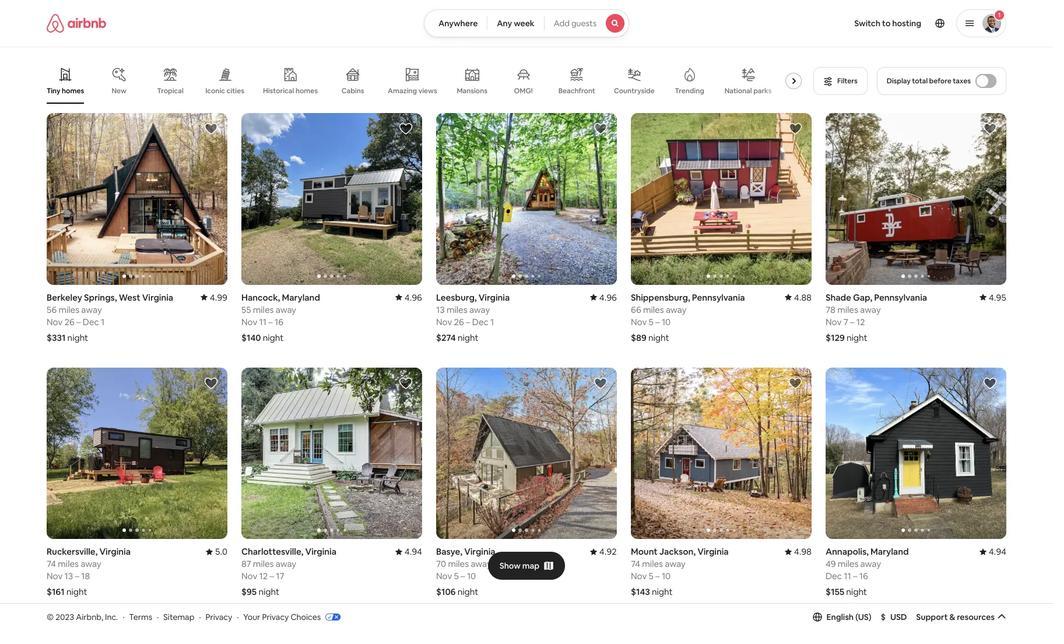 Task type: describe. For each thing, give the bounding box(es) containing it.
ruckersville, virginia 74 miles away nov 13 – 18 $161 night
[[47, 546, 131, 598]]

dec inside berkeley springs, west virginia 56 miles away nov 26 – dec 1 $331 night
[[83, 316, 99, 327]]

switch
[[854, 18, 880, 29]]

shippensburg,
[[631, 292, 690, 303]]

(us)
[[856, 612, 872, 623]]

miles for shippensburg, pennsylvania
[[643, 304, 664, 315]]

charlottesville,
[[241, 546, 303, 557]]

night inside annapolis, maryland 49 miles away dec 11 – 16 $155 night
[[846, 587, 867, 598]]

miles inside shade gap, pennsylvania 78 miles away nov 7 – 12 $129 night
[[837, 304, 858, 315]]

$161
[[47, 587, 65, 598]]

nov for charlottesville, virginia
[[241, 571, 257, 582]]

inc.
[[105, 612, 118, 623]]

show map
[[500, 561, 540, 571]]

virginia for charlottesville, virginia
[[305, 546, 336, 557]]

26 inside leesburg, virginia 13 miles away nov 26 – dec 1 $274 night
[[454, 316, 464, 327]]

74 inside "ruckersville, virginia 74 miles away nov 13 – 18 $161 night"
[[47, 559, 56, 570]]

$
[[881, 612, 886, 623]]

any
[[497, 18, 512, 29]]

12 inside the charlottesville, virginia 87 miles away nov 12 – 17 $95 night
[[259, 571, 268, 582]]

taxes
[[953, 76, 971, 86]]

add guests
[[554, 18, 597, 29]]

your privacy choices
[[243, 612, 321, 623]]

iconic
[[205, 86, 225, 95]]

none search field containing anywhere
[[424, 9, 629, 37]]

18
[[81, 571, 90, 582]]

away for hancock, maryland
[[276, 304, 296, 315]]

tropical
[[157, 86, 184, 96]]

night inside the charlottesville, virginia 87 miles away nov 12 – 17 $95 night
[[259, 587, 279, 598]]

1 inside leesburg, virginia 13 miles away nov 26 – dec 1 $274 night
[[490, 316, 494, 327]]

$ usd
[[881, 612, 907, 623]]

profile element
[[643, 0, 1007, 47]]

add to wishlist: berkeley springs, west virginia image
[[204, 122, 218, 136]]

homes for tiny homes
[[62, 86, 84, 96]]

2 privacy from the left
[[262, 612, 289, 623]]

night inside shade gap, pennsylvania 78 miles away nov 7 – 12 $129 night
[[847, 332, 867, 343]]

annapolis,
[[826, 546, 869, 557]]

support & resources button
[[916, 612, 1006, 623]]

4.96 for hancock, maryland 55 miles away nov 11 – 16 $140 night
[[405, 292, 422, 303]]

nov for basye, virginia
[[436, 571, 452, 582]]

miles inside berkeley springs, west virginia 56 miles away nov 26 – dec 1 $331 night
[[59, 304, 79, 315]]

5 for $89
[[649, 316, 654, 327]]

away for charlottesville, virginia
[[276, 559, 296, 570]]

virginia inside "mount jackson, virginia 74 miles away nov 5 – 10 $143 night"
[[698, 546, 729, 557]]

nov for leesburg, virginia
[[436, 316, 452, 327]]

2023
[[56, 612, 74, 623]]

4 · from the left
[[237, 612, 239, 623]]

terms
[[129, 612, 152, 623]]

shippensburg, pennsylvania 66 miles away nov 5 – 10 $89 night
[[631, 292, 745, 343]]

tiny homes
[[47, 86, 84, 96]]

pennsylvania inside shade gap, pennsylvania 78 miles away nov 7 – 12 $129 night
[[874, 292, 927, 303]]

shade
[[826, 292, 851, 303]]

5 for $106
[[454, 571, 459, 582]]

your
[[243, 612, 260, 623]]

map
[[522, 561, 540, 571]]

maryland for 55 miles away
[[282, 292, 320, 303]]

total
[[912, 76, 928, 86]]

omg!
[[514, 86, 533, 96]]

night inside basye, virginia 70 miles away nov 5 – 10 $106 night
[[458, 587, 478, 598]]

4.95
[[989, 292, 1007, 303]]

tiny
[[47, 86, 60, 96]]

© 2023 airbnb, inc. ·
[[47, 612, 124, 623]]

usd
[[890, 612, 907, 623]]

night inside shippensburg, pennsylvania 66 miles away nov 5 – 10 $89 night
[[648, 332, 669, 343]]

hancock, maryland 55 miles away nov 11 – 16 $140 night
[[241, 292, 320, 343]]

choices
[[291, 612, 321, 623]]

show map button
[[488, 552, 565, 580]]

– inside "mount jackson, virginia 74 miles away nov 5 – 10 $143 night"
[[656, 571, 660, 582]]

away for leesburg, virginia
[[469, 304, 490, 315]]

– for charlottesville, virginia
[[270, 571, 274, 582]]

3 · from the left
[[199, 612, 201, 623]]

resources
[[957, 612, 995, 623]]

historical
[[263, 86, 294, 95]]

$95
[[241, 587, 257, 598]]

$140
[[241, 332, 261, 343]]

night inside the hancock, maryland 55 miles away nov 11 – 16 $140 night
[[263, 332, 284, 343]]

national parks
[[725, 86, 772, 95]]

7
[[844, 316, 848, 327]]

basye, virginia 70 miles away nov 5 – 10 $106 night
[[436, 546, 495, 598]]

night inside "mount jackson, virginia 74 miles away nov 5 – 10 $143 night"
[[652, 587, 673, 598]]

berkeley springs, west virginia 56 miles away nov 26 – dec 1 $331 night
[[47, 292, 173, 343]]

4.98 out of 5 average rating image
[[785, 546, 812, 557]]

add to wishlist: charlottesville, virginia image
[[399, 376, 413, 390]]

support
[[916, 612, 948, 623]]

– for leesburg, virginia
[[466, 316, 470, 327]]

74 inside "mount jackson, virginia 74 miles away nov 5 – 10 $143 night"
[[631, 559, 640, 570]]

homes for historical homes
[[296, 86, 318, 95]]

add to wishlist: shippensburg, pennsylvania image
[[788, 122, 802, 136]]

nov for hancock, maryland
[[241, 316, 257, 327]]

airbnb,
[[76, 612, 103, 623]]

springs,
[[84, 292, 117, 303]]

away for shippensburg, pennsylvania
[[666, 304, 687, 315]]

charlottesville, virginia 87 miles away nov 12 – 17 $95 night
[[241, 546, 336, 598]]

hancock,
[[241, 292, 280, 303]]

10 for $89
[[662, 316, 671, 327]]

parks
[[754, 86, 772, 95]]

night inside "ruckersville, virginia 74 miles away nov 13 – 18 $161 night"
[[66, 587, 87, 598]]

away inside berkeley springs, west virginia 56 miles away nov 26 – dec 1 $331 night
[[81, 304, 102, 315]]

nov for shippensburg, pennsylvania
[[631, 316, 647, 327]]

1 · from the left
[[123, 612, 124, 623]]

jackson,
[[659, 546, 696, 557]]

$89
[[631, 332, 647, 343]]

beachfront
[[558, 86, 595, 96]]

english (us)
[[827, 612, 872, 623]]

1 button
[[956, 9, 1007, 37]]

night inside berkeley springs, west virginia 56 miles away nov 26 – dec 1 $331 night
[[67, 332, 88, 343]]

historical homes
[[263, 86, 318, 95]]

switch to hosting link
[[847, 11, 928, 36]]

miles for hancock, maryland
[[253, 304, 274, 315]]

countryside
[[614, 86, 655, 96]]

add to wishlist: basye, virginia image
[[594, 376, 608, 390]]

nov for ruckersville, virginia
[[47, 571, 63, 582]]

4.99
[[210, 292, 227, 303]]

1 inside berkeley springs, west virginia 56 miles away nov 26 – dec 1 $331 night
[[101, 316, 105, 327]]

virginia for leesburg, virginia
[[479, 292, 510, 303]]

5.0
[[215, 546, 227, 557]]

mount
[[631, 546, 658, 557]]

your privacy choices link
[[243, 612, 341, 623]]

4.94 for annapolis, maryland 49 miles away dec 11 – 16 $155 night
[[989, 546, 1007, 557]]

56
[[47, 304, 57, 315]]

13 inside leesburg, virginia 13 miles away nov 26 – dec 1 $274 night
[[436, 304, 445, 315]]

english (us) button
[[813, 612, 872, 623]]

group containing iconic cities
[[47, 58, 807, 104]]

display total before taxes button
[[877, 67, 1007, 95]]

iconic cities
[[205, 86, 244, 95]]



Task type: locate. For each thing, give the bounding box(es) containing it.
1 horizontal spatial 26
[[454, 316, 464, 327]]

away inside leesburg, virginia 13 miles away nov 26 – dec 1 $274 night
[[469, 304, 490, 315]]

4.92 out of 5 average rating image
[[590, 546, 617, 557]]

nov down "66"
[[631, 316, 647, 327]]

4.96 for leesburg, virginia 13 miles away nov 26 – dec 1 $274 night
[[599, 292, 617, 303]]

privacy left your
[[205, 612, 232, 623]]

miles
[[59, 304, 79, 315], [253, 304, 274, 315], [447, 304, 467, 315], [643, 304, 664, 315], [837, 304, 858, 315], [58, 559, 79, 570], [253, 559, 274, 570], [448, 559, 469, 570], [642, 559, 663, 570], [838, 559, 859, 570]]

– for hancock, maryland
[[268, 316, 273, 327]]

miles inside annapolis, maryland 49 miles away dec 11 – 16 $155 night
[[838, 559, 859, 570]]

guests
[[571, 18, 597, 29]]

17
[[276, 571, 284, 582]]

11 for nov
[[259, 316, 267, 327]]

26 up $274
[[454, 316, 464, 327]]

privacy
[[205, 612, 232, 623], [262, 612, 289, 623]]

– inside annapolis, maryland 49 miles away dec 11 – 16 $155 night
[[853, 571, 858, 582]]

miles inside shippensburg, pennsylvania 66 miles away nov 5 – 10 $89 night
[[643, 304, 664, 315]]

0 horizontal spatial maryland
[[282, 292, 320, 303]]

add to wishlist: ruckersville, virginia image
[[204, 376, 218, 390]]

13 down leesburg, on the top
[[436, 304, 445, 315]]

4.99 out of 5 average rating image
[[200, 292, 227, 303]]

west
[[119, 292, 140, 303]]

– inside the charlottesville, virginia 87 miles away nov 12 – 17 $95 night
[[270, 571, 274, 582]]

0 vertical spatial 11
[[259, 316, 267, 327]]

– left 17
[[270, 571, 274, 582]]

maryland inside the hancock, maryland 55 miles away nov 11 – 16 $140 night
[[282, 292, 320, 303]]

away up 18
[[81, 559, 101, 570]]

privacy right your
[[262, 612, 289, 623]]

miles inside the hancock, maryland 55 miles away nov 11 – 16 $140 night
[[253, 304, 274, 315]]

away down hancock,
[[276, 304, 296, 315]]

virginia right ruckersville,
[[99, 546, 131, 557]]

2 4.96 from the left
[[599, 292, 617, 303]]

66
[[631, 304, 641, 315]]

away
[[81, 304, 102, 315], [276, 304, 296, 315], [469, 304, 490, 315], [666, 304, 687, 315], [860, 304, 881, 315], [81, 559, 101, 570], [276, 559, 296, 570], [471, 559, 491, 570], [665, 559, 686, 570], [861, 559, 881, 570]]

4.95 out of 5 average rating image
[[980, 292, 1007, 303]]

4.96 out of 5 average rating image
[[395, 292, 422, 303]]

display
[[887, 76, 911, 86]]

12 left 17
[[259, 571, 268, 582]]

amazing views
[[388, 86, 437, 95]]

virginia inside berkeley springs, west virginia 56 miles away nov 26 – dec 1 $331 night
[[142, 292, 173, 303]]

homes right tiny
[[62, 86, 84, 96]]

2 74 from the left
[[631, 559, 640, 570]]

virginia right west
[[142, 292, 173, 303]]

nov up $274
[[436, 316, 452, 327]]

– down annapolis,
[[853, 571, 858, 582]]

1 horizontal spatial 11
[[844, 571, 851, 582]]

miles for charlottesville, virginia
[[253, 559, 274, 570]]

1 horizontal spatial 4.94
[[989, 546, 1007, 557]]

virginia for basye, virginia
[[464, 546, 495, 557]]

10 inside basye, virginia 70 miles away nov 5 – 10 $106 night
[[467, 571, 476, 582]]

2 horizontal spatial 1
[[998, 11, 1001, 19]]

· right inc.
[[123, 612, 124, 623]]

annapolis, maryland 49 miles away dec 11 – 16 $155 night
[[826, 546, 909, 598]]

trending
[[675, 86, 704, 96]]

· left privacy link
[[199, 612, 201, 623]]

– for shippensburg, pennsylvania
[[656, 316, 660, 327]]

virginia right basye,
[[464, 546, 495, 557]]

12 right 7
[[857, 316, 865, 327]]

0 horizontal spatial 4.96
[[405, 292, 422, 303]]

away inside the hancock, maryland 55 miles away nov 11 – 16 $140 night
[[276, 304, 296, 315]]

4.96 out of 5 average rating image
[[590, 292, 617, 303]]

4.94 out of 5 average rating image
[[980, 546, 1007, 557]]

– down shippensburg,
[[656, 316, 660, 327]]

– left 18
[[75, 571, 79, 582]]

ruckersville,
[[47, 546, 98, 557]]

16 down hancock,
[[275, 316, 283, 327]]

mount jackson, virginia 74 miles away nov 5 – 10 $143 night
[[631, 546, 729, 598]]

away inside "mount jackson, virginia 74 miles away nov 5 – 10 $143 night"
[[665, 559, 686, 570]]

55
[[241, 304, 251, 315]]

night
[[67, 332, 88, 343], [263, 332, 284, 343], [458, 332, 478, 343], [648, 332, 669, 343], [847, 332, 867, 343], [66, 587, 87, 598], [259, 587, 279, 598], [458, 587, 478, 598], [652, 587, 673, 598], [846, 587, 867, 598]]

– right 7
[[850, 316, 855, 327]]

13 left 18
[[64, 571, 73, 582]]

74
[[47, 559, 56, 570], [631, 559, 640, 570]]

add to wishlist: leesburg, virginia image
[[594, 122, 608, 136]]

hosting
[[892, 18, 921, 29]]

away inside "ruckersville, virginia 74 miles away nov 13 – 18 $161 night"
[[81, 559, 101, 570]]

$274
[[436, 332, 456, 343]]

mansions
[[457, 86, 488, 96]]

– inside berkeley springs, west virginia 56 miles away nov 26 – dec 1 $331 night
[[76, 316, 81, 327]]

0 horizontal spatial 26
[[64, 316, 75, 327]]

pennsylvania right gap, on the top right of page
[[874, 292, 927, 303]]

gap,
[[853, 292, 872, 303]]

night right $89
[[648, 332, 669, 343]]

away for annapolis, maryland
[[861, 559, 881, 570]]

0 vertical spatial 16
[[275, 316, 283, 327]]

homes
[[296, 86, 318, 95], [62, 86, 84, 96]]

– inside "ruckersville, virginia 74 miles away nov 13 – 18 $161 night"
[[75, 571, 79, 582]]

terms link
[[129, 612, 152, 623]]

berkeley
[[47, 292, 82, 303]]

nov inside basye, virginia 70 miles away nov 5 – 10 $106 night
[[436, 571, 452, 582]]

filters button
[[814, 67, 868, 95]]

miles down leesburg, on the top
[[447, 304, 467, 315]]

away left show
[[471, 559, 491, 570]]

0 vertical spatial 13
[[436, 304, 445, 315]]

miles down berkeley
[[59, 304, 79, 315]]

©
[[47, 612, 54, 623]]

– for basye, virginia
[[461, 571, 465, 582]]

1 horizontal spatial 16
[[859, 571, 868, 582]]

virginia inside leesburg, virginia 13 miles away nov 26 – dec 1 $274 night
[[479, 292, 510, 303]]

16 down annapolis,
[[859, 571, 868, 582]]

miles inside the charlottesville, virginia 87 miles away nov 12 – 17 $95 night
[[253, 559, 274, 570]]

10 down jackson,
[[662, 571, 671, 582]]

anywhere button
[[424, 9, 488, 37]]

4.94 out of 5 average rating image
[[395, 546, 422, 557]]

16 for nov 11 – 16
[[275, 316, 283, 327]]

10 down shippensburg,
[[662, 316, 671, 327]]

0 horizontal spatial 1
[[101, 316, 105, 327]]

2 4.94 from the left
[[989, 546, 1007, 557]]

12 inside shade gap, pennsylvania 78 miles away nov 7 – 12 $129 night
[[857, 316, 865, 327]]

dec down the springs,
[[83, 316, 99, 327]]

0 horizontal spatial 11
[[259, 316, 267, 327]]

nov inside shippensburg, pennsylvania 66 miles away nov 5 – 10 $89 night
[[631, 316, 647, 327]]

74 down 'mount'
[[631, 559, 640, 570]]

pennsylvania right shippensburg,
[[692, 292, 745, 303]]

– inside shade gap, pennsylvania 78 miles away nov 7 – 12 $129 night
[[850, 316, 855, 327]]

0 horizontal spatial 13
[[64, 571, 73, 582]]

night down 7
[[847, 332, 867, 343]]

miles down 'mount'
[[642, 559, 663, 570]]

nov inside shade gap, pennsylvania 78 miles away nov 7 – 12 $129 night
[[826, 316, 842, 327]]

5 up '$143'
[[649, 571, 654, 582]]

nov
[[47, 316, 63, 327], [241, 316, 257, 327], [436, 316, 452, 327], [631, 316, 647, 327], [826, 316, 842, 327], [47, 571, 63, 582], [241, 571, 257, 582], [436, 571, 452, 582], [631, 571, 647, 582]]

virginia
[[142, 292, 173, 303], [479, 292, 510, 303], [99, 546, 131, 557], [305, 546, 336, 557], [464, 546, 495, 557], [698, 546, 729, 557]]

sitemap link
[[163, 612, 194, 623]]

$143
[[631, 587, 650, 598]]

nov up $161
[[47, 571, 63, 582]]

– inside the hancock, maryland 55 miles away nov 11 – 16 $140 night
[[268, 316, 273, 327]]

· right terms link
[[157, 612, 159, 623]]

filters
[[837, 76, 858, 86]]

0 horizontal spatial dec
[[83, 316, 99, 327]]

– inside leesburg, virginia 13 miles away nov 26 – dec 1 $274 night
[[466, 316, 470, 327]]

16 for dec 11 – 16
[[859, 571, 868, 582]]

away down gap, on the top right of page
[[860, 304, 881, 315]]

switch to hosting
[[854, 18, 921, 29]]

1
[[998, 11, 1001, 19], [101, 316, 105, 327], [490, 316, 494, 327]]

virginia inside "ruckersville, virginia 74 miles away nov 13 – 18 $161 night"
[[99, 546, 131, 557]]

nov down '55'
[[241, 316, 257, 327]]

nov left 7
[[826, 316, 842, 327]]

nov down 87 on the left of page
[[241, 571, 257, 582]]

4.88 out of 5 average rating image
[[785, 292, 812, 303]]

display total before taxes
[[887, 76, 971, 86]]

away down the springs,
[[81, 304, 102, 315]]

leesburg,
[[436, 292, 477, 303]]

0 vertical spatial maryland
[[282, 292, 320, 303]]

night right $140
[[263, 332, 284, 343]]

10 inside shippensburg, pennsylvania 66 miles away nov 5 – 10 $89 night
[[662, 316, 671, 327]]

1 vertical spatial 16
[[859, 571, 868, 582]]

4.96
[[405, 292, 422, 303], [599, 292, 617, 303]]

miles down charlottesville,
[[253, 559, 274, 570]]

4.88
[[794, 292, 812, 303]]

– down hancock,
[[268, 316, 273, 327]]

$106
[[436, 587, 456, 598]]

– for annapolis, maryland
[[853, 571, 858, 582]]

1 vertical spatial 12
[[259, 571, 268, 582]]

miles inside basye, virginia 70 miles away nov 5 – 10 $106 night
[[448, 559, 469, 570]]

0 horizontal spatial pennsylvania
[[692, 292, 745, 303]]

dec down leesburg, on the top
[[472, 316, 489, 327]]

nov up '$143'
[[631, 571, 647, 582]]

miles down ruckersville,
[[58, 559, 79, 570]]

nov inside leesburg, virginia 13 miles away nov 26 – dec 1 $274 night
[[436, 316, 452, 327]]

nov inside "mount jackson, virginia 74 miles away nov 5 – 10 $143 night"
[[631, 571, 647, 582]]

4.96 left shippensburg,
[[599, 292, 617, 303]]

$331
[[47, 332, 66, 343]]

away down annapolis,
[[861, 559, 881, 570]]

nov down 56
[[47, 316, 63, 327]]

0 horizontal spatial privacy
[[205, 612, 232, 623]]

26 up $331
[[64, 316, 75, 327]]

1 pennsylvania from the left
[[692, 292, 745, 303]]

5 inside basye, virginia 70 miles away nov 5 – 10 $106 night
[[454, 571, 459, 582]]

night inside leesburg, virginia 13 miles away nov 26 – dec 1 $274 night
[[458, 332, 478, 343]]

0 horizontal spatial 74
[[47, 559, 56, 570]]

miles inside "mount jackson, virginia 74 miles away nov 5 – 10 $143 night"
[[642, 559, 663, 570]]

night right $106
[[458, 587, 478, 598]]

miles down hancock,
[[253, 304, 274, 315]]

4.94 for charlottesville, virginia 87 miles away nov 12 – 17 $95 night
[[405, 546, 422, 557]]

·
[[123, 612, 124, 623], [157, 612, 159, 623], [199, 612, 201, 623], [237, 612, 239, 623]]

support & resources
[[916, 612, 995, 623]]

– down leesburg, on the top
[[466, 316, 470, 327]]

– down basye,
[[461, 571, 465, 582]]

5
[[649, 316, 654, 327], [454, 571, 459, 582], [649, 571, 654, 582]]

1 privacy from the left
[[205, 612, 232, 623]]

new
[[112, 86, 126, 96]]

night down 17
[[259, 587, 279, 598]]

10 inside "mount jackson, virginia 74 miles away nov 5 – 10 $143 night"
[[662, 571, 671, 582]]

26 inside berkeley springs, west virginia 56 miles away nov 26 – dec 1 $331 night
[[64, 316, 75, 327]]

1 horizontal spatial homes
[[296, 86, 318, 95]]

nov inside the charlottesville, virginia 87 miles away nov 12 – 17 $95 night
[[241, 571, 257, 582]]

miles down basye,
[[448, 559, 469, 570]]

away inside shippensburg, pennsylvania 66 miles away nov 5 – 10 $89 night
[[666, 304, 687, 315]]

1 horizontal spatial maryland
[[871, 546, 909, 557]]

0 horizontal spatial 4.94
[[405, 546, 422, 557]]

11 up $155
[[844, 571, 851, 582]]

5 up $106
[[454, 571, 459, 582]]

2 · from the left
[[157, 612, 159, 623]]

– down berkeley
[[76, 316, 81, 327]]

maryland inside annapolis, maryland 49 miles away dec 11 – 16 $155 night
[[871, 546, 909, 557]]

70
[[436, 559, 446, 570]]

– inside basye, virginia 70 miles away nov 5 – 10 $106 night
[[461, 571, 465, 582]]

1 horizontal spatial 12
[[857, 316, 865, 327]]

1 horizontal spatial privacy
[[262, 612, 289, 623]]

pennsylvania inside shippensburg, pennsylvania 66 miles away nov 5 – 10 $89 night
[[692, 292, 745, 303]]

1 horizontal spatial 74
[[631, 559, 640, 570]]

add to wishlist: annapolis, maryland image
[[983, 376, 997, 390]]

74 down ruckersville,
[[47, 559, 56, 570]]

virginia inside basye, virginia 70 miles away nov 5 – 10 $106 night
[[464, 546, 495, 557]]

virginia for ruckersville, virginia
[[99, 546, 131, 557]]

11 inside annapolis, maryland 49 miles away dec 11 – 16 $155 night
[[844, 571, 851, 582]]

– for ruckersville, virginia
[[75, 571, 79, 582]]

miles for leesburg, virginia
[[447, 304, 467, 315]]

11 up $140
[[259, 316, 267, 327]]

1 horizontal spatial dec
[[472, 316, 489, 327]]

– inside shippensburg, pennsylvania 66 miles away nov 5 – 10 $89 night
[[656, 316, 660, 327]]

away down leesburg, on the top
[[469, 304, 490, 315]]

add to wishlist: shade gap, pennsylvania image
[[983, 122, 997, 136]]

nov inside "ruckersville, virginia 74 miles away nov 13 – 18 $161 night"
[[47, 571, 63, 582]]

1 26 from the left
[[64, 316, 75, 327]]

4.98
[[794, 546, 812, 557]]

national
[[725, 86, 752, 95]]

night right $274
[[458, 332, 478, 343]]

dec down 49
[[826, 571, 842, 582]]

virginia right jackson,
[[698, 546, 729, 557]]

4.92
[[599, 546, 617, 557]]

nov inside the hancock, maryland 55 miles away nov 11 – 16 $140 night
[[241, 316, 257, 327]]

16 inside annapolis, maryland 49 miles away dec 11 – 16 $155 night
[[859, 571, 868, 582]]

show
[[500, 561, 521, 571]]

add to wishlist: mount jackson, virginia image
[[788, 376, 802, 390]]

away inside annapolis, maryland 49 miles away dec 11 – 16 $155 night
[[861, 559, 881, 570]]

1 vertical spatial maryland
[[871, 546, 909, 557]]

0 horizontal spatial 16
[[275, 316, 283, 327]]

away up 17
[[276, 559, 296, 570]]

away inside shade gap, pennsylvania 78 miles away nov 7 – 12 $129 night
[[860, 304, 881, 315]]

5 inside "mount jackson, virginia 74 miles away nov 5 – 10 $143 night"
[[649, 571, 654, 582]]

10 left show
[[467, 571, 476, 582]]

11 for dec
[[844, 571, 851, 582]]

maryland right annapolis,
[[871, 546, 909, 557]]

virginia inside the charlottesville, virginia 87 miles away nov 12 – 17 $95 night
[[305, 546, 336, 557]]

night down 18
[[66, 587, 87, 598]]

maryland right hancock,
[[282, 292, 320, 303]]

night right $331
[[67, 332, 88, 343]]

miles down annapolis,
[[838, 559, 859, 570]]

1 74 from the left
[[47, 559, 56, 570]]

1 4.94 from the left
[[405, 546, 422, 557]]

before
[[929, 76, 951, 86]]

night right '$143'
[[652, 587, 673, 598]]

None search field
[[424, 9, 629, 37]]

2 horizontal spatial dec
[[826, 571, 842, 582]]

16
[[275, 316, 283, 327], [859, 571, 868, 582]]

miles for annapolis, maryland
[[838, 559, 859, 570]]

2 26 from the left
[[454, 316, 464, 327]]

&
[[950, 612, 955, 623]]

1 vertical spatial 11
[[844, 571, 851, 582]]

terms · sitemap · privacy ·
[[129, 612, 239, 623]]

miles for basye, virginia
[[448, 559, 469, 570]]

0 horizontal spatial homes
[[62, 86, 84, 96]]

nov inside berkeley springs, west virginia 56 miles away nov 26 – dec 1 $331 night
[[47, 316, 63, 327]]

virginia right charlottesville,
[[305, 546, 336, 557]]

16 inside the hancock, maryland 55 miles away nov 11 – 16 $140 night
[[275, 316, 283, 327]]

1 horizontal spatial 4.96
[[599, 292, 617, 303]]

5 down shippensburg,
[[649, 316, 654, 327]]

miles up 7
[[837, 304, 858, 315]]

group
[[47, 58, 807, 104], [47, 113, 227, 285], [241, 113, 422, 285], [436, 113, 617, 285], [631, 113, 812, 285], [826, 113, 1007, 285], [47, 368, 227, 539], [241, 368, 422, 539], [436, 368, 617, 539], [631, 368, 812, 539], [826, 368, 1007, 539], [47, 622, 227, 632], [241, 622, 422, 632], [436, 622, 617, 632], [436, 622, 617, 632], [631, 622, 812, 632], [631, 622, 812, 632], [826, 622, 1007, 632]]

dec inside leesburg, virginia 13 miles away nov 26 – dec 1 $274 night
[[472, 316, 489, 327]]

away inside the charlottesville, virginia 87 miles away nov 12 – 17 $95 night
[[276, 559, 296, 570]]

to
[[882, 18, 891, 29]]

away down jackson,
[[665, 559, 686, 570]]

away for basye, virginia
[[471, 559, 491, 570]]

10 for $106
[[467, 571, 476, 582]]

pennsylvania
[[692, 292, 745, 303], [874, 292, 927, 303]]

away down shippensburg,
[[666, 304, 687, 315]]

miles down shippensburg,
[[643, 304, 664, 315]]

add to wishlist: hancock, maryland image
[[399, 122, 413, 136]]

miles inside leesburg, virginia 13 miles away nov 26 – dec 1 $274 night
[[447, 304, 467, 315]]

2 pennsylvania from the left
[[874, 292, 927, 303]]

1 horizontal spatial 1
[[490, 316, 494, 327]]

26
[[64, 316, 75, 327], [454, 316, 464, 327]]

sitemap
[[163, 612, 194, 623]]

night right $155
[[846, 587, 867, 598]]

week
[[514, 18, 535, 29]]

· left your
[[237, 612, 239, 623]]

5.0 out of 5 average rating image
[[206, 546, 227, 557]]

1 vertical spatial 13
[[64, 571, 73, 582]]

1 horizontal spatial pennsylvania
[[874, 292, 927, 303]]

away for ruckersville, virginia
[[81, 559, 101, 570]]

anywhere
[[438, 18, 478, 29]]

1 horizontal spatial 13
[[436, 304, 445, 315]]

dec inside annapolis, maryland 49 miles away dec 11 – 16 $155 night
[[826, 571, 842, 582]]

1 4.96 from the left
[[405, 292, 422, 303]]

0 vertical spatial 12
[[857, 316, 865, 327]]

49
[[826, 559, 836, 570]]

privacy link
[[205, 612, 232, 623]]

5 inside shippensburg, pennsylvania 66 miles away nov 5 – 10 $89 night
[[649, 316, 654, 327]]

any week
[[497, 18, 535, 29]]

miles inside "ruckersville, virginia 74 miles away nov 13 – 18 $161 night"
[[58, 559, 79, 570]]

homes right historical
[[296, 86, 318, 95]]

87
[[241, 559, 251, 570]]

virginia right leesburg, on the top
[[479, 292, 510, 303]]

add
[[554, 18, 570, 29]]

4.96 left leesburg, on the top
[[405, 292, 422, 303]]

maryland for 49 miles away
[[871, 546, 909, 557]]

$129
[[826, 332, 845, 343]]

1 inside dropdown button
[[998, 11, 1001, 19]]

$155
[[826, 587, 844, 598]]

nov down 70
[[436, 571, 452, 582]]

78
[[826, 304, 836, 315]]

11 inside the hancock, maryland 55 miles away nov 11 – 16 $140 night
[[259, 316, 267, 327]]

13
[[436, 304, 445, 315], [64, 571, 73, 582]]

– down 'mount'
[[656, 571, 660, 582]]

13 inside "ruckersville, virginia 74 miles away nov 13 – 18 $161 night"
[[64, 571, 73, 582]]

away inside basye, virginia 70 miles away nov 5 – 10 $106 night
[[471, 559, 491, 570]]

miles for ruckersville, virginia
[[58, 559, 79, 570]]

0 horizontal spatial 12
[[259, 571, 268, 582]]



Task type: vqa. For each thing, say whether or not it's contained in the screenshot.
Miles corresponding to Hancock, Maryland
yes



